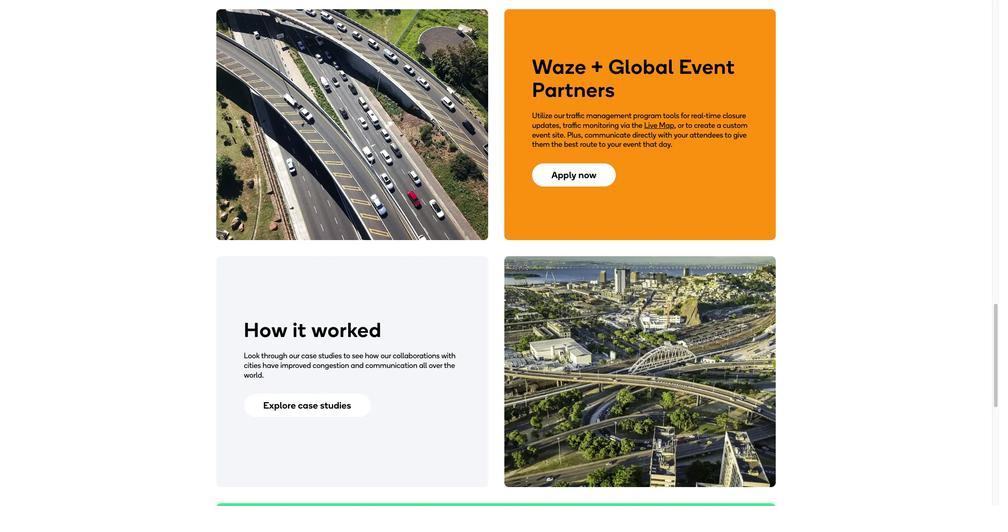 Task type: locate. For each thing, give the bounding box(es) containing it.
2 horizontal spatial our
[[554, 111, 564, 120]]

create
[[694, 121, 715, 130]]

world.
[[244, 371, 264, 380]]

the
[[631, 121, 642, 130], [551, 140, 562, 149], [444, 361, 455, 370]]

our up updates,
[[554, 111, 564, 120]]

with up day.
[[658, 131, 672, 139]]

0 horizontal spatial your
[[607, 140, 621, 149]]

explore
[[264, 401, 296, 412]]

program
[[633, 111, 661, 120]]

0 vertical spatial traffic
[[566, 111, 584, 120]]

event up them
[[532, 131, 550, 139]]

collaborations
[[393, 352, 440, 361]]

0 horizontal spatial event
[[532, 131, 550, 139]]

the right over
[[444, 361, 455, 370]]

improved
[[281, 361, 311, 370]]

0 vertical spatial the
[[631, 121, 642, 130]]

your down or
[[674, 131, 688, 139]]

event
[[532, 131, 550, 139], [623, 140, 641, 149]]

over
[[429, 361, 443, 370]]

0 vertical spatial studies
[[319, 352, 342, 361]]

case
[[301, 352, 317, 361], [298, 401, 318, 412]]

look
[[244, 352, 260, 361]]

live
[[644, 121, 657, 130]]

1 vertical spatial with
[[442, 352, 456, 361]]

worked
[[312, 318, 382, 343]]

2 vertical spatial the
[[444, 361, 455, 370]]

route
[[580, 140, 597, 149]]

2 horizontal spatial the
[[631, 121, 642, 130]]

with inside , or to create a custom event site. plus, communicate directly with your attendees to give them the best route to your event that day.
[[658, 131, 672, 139]]

0 vertical spatial case
[[301, 352, 317, 361]]

with
[[658, 131, 672, 139], [442, 352, 456, 361]]

directly
[[632, 131, 656, 139]]

1 horizontal spatial with
[[658, 131, 672, 139]]

your
[[674, 131, 688, 139], [607, 140, 621, 149]]

studies up congestion
[[319, 352, 342, 361]]

closure
[[722, 111, 746, 120]]

live map
[[644, 121, 674, 130]]

1 vertical spatial the
[[551, 140, 562, 149]]

our up "improved"
[[289, 352, 300, 361]]

traffic
[[566, 111, 584, 120], [562, 121, 581, 130]]

time
[[706, 111, 721, 120]]

0 vertical spatial your
[[674, 131, 688, 139]]

our up communication
[[381, 352, 391, 361]]

it
[[293, 318, 307, 343]]

to left give
[[725, 131, 731, 139]]

our
[[554, 111, 564, 120], [289, 352, 300, 361], [381, 352, 391, 361]]

to left see
[[344, 352, 351, 361]]

case up "improved"
[[301, 352, 317, 361]]

via
[[620, 121, 630, 130]]

1 vertical spatial case
[[298, 401, 318, 412]]

global
[[608, 54, 674, 79]]

1 horizontal spatial the
[[551, 140, 562, 149]]

look through our case studies to see how our collaborations with cities have improved congestion and communication all over the world.
[[244, 352, 456, 380]]

0 horizontal spatial the
[[444, 361, 455, 370]]

explore case studies
[[264, 401, 351, 412]]

how it worked
[[244, 318, 382, 343]]

utilize
[[532, 111, 552, 120]]

how
[[365, 352, 379, 361]]

management
[[586, 111, 631, 120]]

studies
[[319, 352, 342, 361], [320, 401, 351, 412]]

case right explore
[[298, 401, 318, 412]]

attendees
[[689, 131, 723, 139]]

and
[[351, 361, 364, 370]]

the down site.
[[551, 140, 562, 149]]

have
[[263, 361, 279, 370]]

1 horizontal spatial your
[[674, 131, 688, 139]]

or
[[677, 121, 684, 130]]

0 horizontal spatial our
[[289, 352, 300, 361]]

to
[[685, 121, 692, 130], [725, 131, 731, 139], [599, 140, 605, 149], [344, 352, 351, 361]]

0 vertical spatial event
[[532, 131, 550, 139]]

apply now
[[551, 170, 596, 181]]

1 horizontal spatial our
[[381, 352, 391, 361]]

now
[[578, 170, 596, 181]]

give
[[733, 131, 746, 139]]

our inside utilize our traffic management program tools for real-time closure updates, traffic monitoring via the
[[554, 111, 564, 120]]

plus,
[[567, 131, 583, 139]]

0 vertical spatial with
[[658, 131, 672, 139]]

them
[[532, 140, 550, 149]]

utilize our traffic management program tools for real-time closure updates, traffic monitoring via the
[[532, 111, 746, 130]]

0 horizontal spatial with
[[442, 352, 456, 361]]

event down the directly
[[623, 140, 641, 149]]

your down communicate
[[607, 140, 621, 149]]

with up over
[[442, 352, 456, 361]]

custom
[[723, 121, 747, 130]]

1 horizontal spatial event
[[623, 140, 641, 149]]

studies down congestion
[[320, 401, 351, 412]]

communication
[[366, 361, 418, 370]]

1 vertical spatial traffic
[[562, 121, 581, 130]]

the right via
[[631, 121, 642, 130]]



Task type: vqa. For each thing, say whether or not it's contained in the screenshot.
with within the "look through our case studies to see how our collaborations with cities have improved congestion and communication all over the world."
yes



Task type: describe. For each thing, give the bounding box(es) containing it.
waze
[[532, 54, 586, 79]]

to down communicate
[[599, 140, 605, 149]]

updates,
[[532, 121, 561, 130]]

through
[[261, 352, 288, 361]]

site.
[[552, 131, 565, 139]]

map
[[659, 121, 674, 130]]

event
[[679, 54, 735, 79]]

how
[[244, 318, 288, 343]]

the inside utilize our traffic management program tools for real-time closure updates, traffic monitoring via the
[[631, 121, 642, 130]]

tools
[[663, 111, 679, 120]]

the inside , or to create a custom event site. plus, communicate directly with your attendees to give them the best route to your event that day.
[[551, 140, 562, 149]]

that
[[643, 140, 657, 149]]

communicate
[[584, 131, 630, 139]]

to inside look through our case studies to see how our collaborations with cities have improved congestion and communication all over the world.
[[344, 352, 351, 361]]

to right or
[[685, 121, 692, 130]]

+
[[591, 54, 603, 79]]

1 vertical spatial event
[[623, 140, 641, 149]]

explore case studies link
[[244, 395, 371, 418]]

, or to create a custom event site. plus, communicate directly with your attendees to give them the best route to your event that day.
[[532, 121, 747, 149]]

case inside look through our case studies to see how our collaborations with cities have improved congestion and communication all over the world.
[[301, 352, 317, 361]]

apply
[[551, 170, 576, 181]]

an overpass shot from overhead. image
[[216, 9, 488, 240]]

case studies image of bridge image
[[504, 257, 776, 488]]

apply now link
[[532, 164, 616, 187]]

a
[[717, 121, 721, 130]]

day.
[[658, 140, 672, 149]]

1 vertical spatial your
[[607, 140, 621, 149]]

all
[[419, 361, 427, 370]]

congestion
[[313, 361, 349, 370]]

monitoring
[[583, 121, 619, 130]]

waze + global event partners
[[532, 54, 735, 102]]

cities
[[244, 361, 261, 370]]

,
[[674, 121, 676, 130]]

with inside look through our case studies to see how our collaborations with cities have improved congestion and communication all over the world.
[[442, 352, 456, 361]]

for
[[681, 111, 689, 120]]

real-
[[691, 111, 706, 120]]

the inside look through our case studies to see how our collaborations with cities have improved congestion and communication all over the world.
[[444, 361, 455, 370]]

live map link
[[644, 121, 674, 130]]

partners
[[532, 78, 615, 102]]

best
[[564, 140, 578, 149]]

see
[[352, 352, 364, 361]]

studies inside look through our case studies to see how our collaborations with cities have improved congestion and communication all over the world.
[[319, 352, 342, 361]]

1 vertical spatial studies
[[320, 401, 351, 412]]



